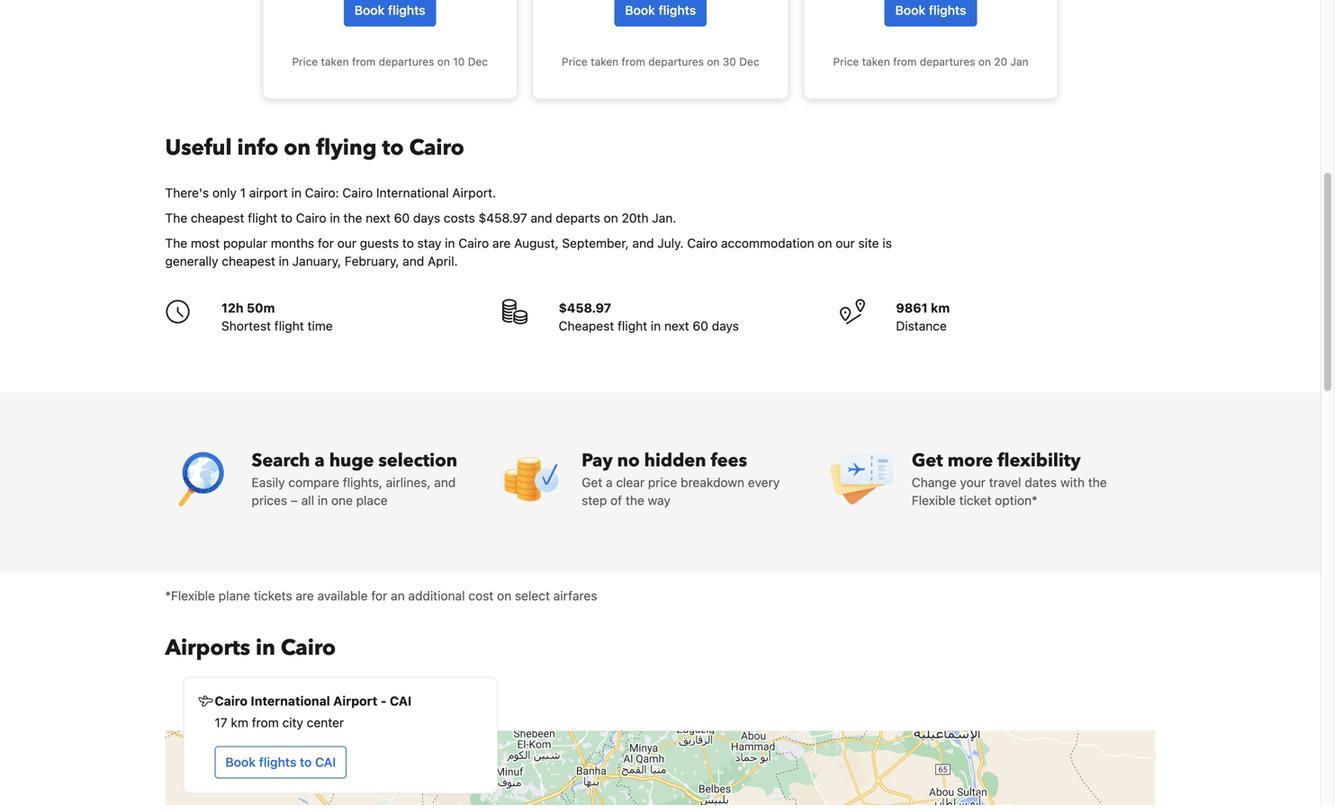 Task type: describe. For each thing, give the bounding box(es) containing it.
a inside search a huge selection easily compare flights, airlines, and prices – all in one place
[[315, 449, 325, 473]]

useful
[[165, 133, 232, 163]]

is
[[882, 236, 892, 251]]

flights,
[[343, 475, 382, 490]]

accommodation
[[721, 236, 814, 251]]

to inside book flights to cai link
[[300, 755, 312, 770]]

city
[[282, 716, 303, 730]]

book for price taken from departures on 20 jan
[[895, 3, 926, 18]]

taken for price taken from departures on 10 dec
[[321, 55, 349, 68]]

the inside pay no hidden fees get a clear price breakdown every step of the way
[[626, 493, 644, 508]]

cairo inside cairo accommodation on our site is generally cheapest in january, february, and april.
[[687, 236, 718, 251]]

$458.97 inside $458.97 cheapest flight in next 60 days
[[559, 301, 611, 316]]

compare
[[288, 475, 339, 490]]

in inside $458.97 cheapest flight in next 60 days
[[651, 319, 661, 334]]

with
[[1060, 475, 1085, 490]]

0 horizontal spatial are
[[296, 589, 314, 604]]

way
[[648, 493, 670, 508]]

60 inside $458.97 cheapest flight in next 60 days
[[693, 319, 708, 334]]

prices
[[252, 493, 287, 508]]

guests
[[360, 236, 399, 251]]

costs
[[444, 211, 475, 225]]

0 horizontal spatial days
[[413, 211, 440, 225]]

book flights link for 10
[[344, 0, 436, 27]]

17
[[215, 716, 227, 730]]

your
[[960, 475, 986, 490]]

august,
[[514, 236, 559, 251]]

9861
[[896, 301, 928, 316]]

all
[[301, 493, 314, 508]]

a inside pay no hidden fees get a clear price breakdown every step of the way
[[606, 475, 613, 490]]

cairo international airport - cai 17 km from city center
[[215, 694, 412, 730]]

april.
[[428, 254, 458, 269]]

cheapest
[[559, 319, 614, 334]]

international inside the 'cairo international airport - cai 17 km from city center'
[[251, 694, 330, 709]]

plane
[[219, 589, 250, 604]]

0 horizontal spatial $458.97
[[478, 211, 527, 225]]

flight inside 12h 50m shortest flight time
[[274, 319, 304, 334]]

on left 10
[[437, 55, 450, 68]]

book flights for 20
[[895, 3, 966, 18]]

stay
[[417, 236, 441, 251]]

step
[[582, 493, 607, 508]]

the for the most popular months for our guests to stay in cairo are august, september, and july.
[[165, 236, 187, 251]]

shortest
[[221, 319, 271, 334]]

price taken from departures on 20 jan
[[833, 55, 1028, 68]]

on inside cairo accommodation on our site is generally cheapest in january, february, and april.
[[818, 236, 832, 251]]

30
[[723, 55, 736, 68]]

tickets
[[254, 589, 292, 604]]

months
[[271, 236, 314, 251]]

1
[[240, 185, 246, 200]]

price for price taken from departures on 10 dec
[[292, 55, 318, 68]]

search a huge selection easily compare flights, airlines, and prices – all in one place
[[252, 449, 457, 508]]

only
[[212, 185, 237, 200]]

center
[[307, 716, 344, 730]]

get more flexibility change your travel dates with the flexible ticket option*
[[912, 449, 1107, 508]]

book flights for 30
[[625, 3, 696, 18]]

and inside cairo accommodation on our site is generally cheapest in january, february, and april.
[[403, 254, 424, 269]]

option*
[[995, 493, 1038, 508]]

dates
[[1025, 475, 1057, 490]]

cost
[[468, 589, 493, 604]]

days inside $458.97 cheapest flight in next 60 days
[[712, 319, 739, 334]]

search
[[252, 449, 310, 473]]

every
[[748, 475, 780, 490]]

site
[[858, 236, 879, 251]]

cairo up the airport.
[[409, 133, 464, 163]]

pay
[[582, 449, 613, 473]]

in up april.
[[445, 236, 455, 251]]

from for price taken from departures on 10 dec
[[352, 55, 376, 68]]

1 horizontal spatial for
[[371, 589, 387, 604]]

airports
[[165, 634, 250, 663]]

50m
[[247, 301, 275, 316]]

travel
[[989, 475, 1021, 490]]

and up august,
[[531, 211, 552, 225]]

$458.97 cheapest flight in next 60 days
[[559, 301, 739, 334]]

to right "flying"
[[382, 133, 404, 163]]

dec for price taken from departures on 10 dec
[[468, 55, 488, 68]]

0 vertical spatial 60
[[394, 211, 410, 225]]

departures for 30
[[648, 55, 704, 68]]

useful info on flying to cairo
[[165, 133, 464, 163]]

the for the cheapest flight to cairo in the next 60 days costs $458.97 and departs on 20th jan.
[[165, 211, 187, 225]]

cairo down cairo:
[[296, 211, 326, 225]]

jan
[[1010, 55, 1028, 68]]

*flexible
[[165, 589, 215, 604]]

dec for price taken from departures on 30 dec
[[739, 55, 759, 68]]

change
[[912, 475, 957, 490]]

flight for cheapest
[[618, 319, 647, 334]]

0 vertical spatial for
[[318, 236, 334, 251]]

an
[[391, 589, 405, 604]]

airports in cairo
[[165, 634, 336, 663]]

get inside pay no hidden fees get a clear price breakdown every step of the way
[[582, 475, 602, 490]]

flexibility
[[998, 449, 1081, 473]]

time
[[307, 319, 333, 334]]

huge
[[329, 449, 374, 473]]

the inside get more flexibility change your travel dates with the flexible ticket option*
[[1088, 475, 1107, 490]]

departures for 20
[[920, 55, 975, 68]]

more
[[947, 449, 993, 473]]

0 horizontal spatial cai
[[315, 755, 336, 770]]

clear
[[616, 475, 645, 490]]

from for price taken from departures on 30 dec
[[622, 55, 645, 68]]

one
[[331, 493, 353, 508]]

departures for 10
[[379, 55, 434, 68]]

departs
[[556, 211, 600, 225]]

book down 17
[[225, 755, 256, 770]]

easily
[[252, 475, 285, 490]]

in inside cairo accommodation on our site is generally cheapest in january, february, and april.
[[279, 254, 289, 269]]

in down tickets
[[256, 634, 275, 663]]

cheapest inside cairo accommodation on our site is generally cheapest in january, february, and april.
[[222, 254, 275, 269]]

breakdown
[[681, 475, 744, 490]]

the cheapest flight to cairo in the next 60 days costs $458.97 and departs on 20th jan.
[[165, 211, 676, 225]]

most
[[191, 236, 220, 251]]

july.
[[657, 236, 684, 251]]

1 our from the left
[[337, 236, 356, 251]]

no
[[617, 449, 640, 473]]

generally
[[165, 254, 218, 269]]

get inside get more flexibility change your travel dates with the flexible ticket option*
[[912, 449, 943, 473]]

cairo inside the 'cairo international airport - cai 17 km from city center'
[[215, 694, 248, 709]]

price for price taken from departures on 30 dec
[[562, 55, 588, 68]]

cairo right cairo:
[[342, 185, 373, 200]]

20th
[[622, 211, 649, 225]]



Task type: locate. For each thing, give the bounding box(es) containing it.
1 horizontal spatial cai
[[390, 694, 412, 709]]

2 horizontal spatial price
[[833, 55, 859, 68]]

price
[[292, 55, 318, 68], [562, 55, 588, 68], [833, 55, 859, 68]]

cheapest down only
[[191, 211, 244, 225]]

1 horizontal spatial book flights link
[[614, 0, 707, 27]]

9861 km distance
[[896, 301, 950, 334]]

1 vertical spatial $458.97
[[559, 301, 611, 316]]

our left site at the top of page
[[836, 236, 855, 251]]

book up price taken from departures on 30 dec
[[625, 3, 655, 18]]

get
[[912, 449, 943, 473], [582, 475, 602, 490]]

pay no hidden fees get a clear price breakdown every step of the way
[[582, 449, 780, 508]]

flights up price taken from departures on 10 dec
[[388, 3, 425, 18]]

1 horizontal spatial our
[[836, 236, 855, 251]]

1 book flights link from the left
[[344, 0, 436, 27]]

book flights link up price taken from departures on 20 jan
[[885, 0, 977, 27]]

taken for price taken from departures on 20 jan
[[862, 55, 890, 68]]

1 book flights from the left
[[354, 3, 425, 18]]

1 vertical spatial international
[[251, 694, 330, 709]]

departures left 20
[[920, 55, 975, 68]]

0 vertical spatial are
[[492, 236, 511, 251]]

the up generally
[[165, 236, 187, 251]]

are left august,
[[492, 236, 511, 251]]

international up city
[[251, 694, 330, 709]]

0 vertical spatial cai
[[390, 694, 412, 709]]

0 horizontal spatial next
[[366, 211, 391, 225]]

book flights link up price taken from departures on 10 dec
[[344, 0, 436, 27]]

september,
[[562, 236, 629, 251]]

1 vertical spatial the
[[165, 236, 187, 251]]

book up price taken from departures on 20 jan
[[895, 3, 926, 18]]

0 horizontal spatial taken
[[321, 55, 349, 68]]

0 horizontal spatial the
[[343, 211, 362, 225]]

the most popular months for our guests to stay in cairo are august, september, and july.
[[165, 236, 684, 251]]

10
[[453, 55, 465, 68]]

our inside cairo accommodation on our site is generally cheapest in january, february, and april.
[[836, 236, 855, 251]]

cairo down available
[[281, 634, 336, 663]]

book flights up price taken from departures on 20 jan
[[895, 3, 966, 18]]

cairo down costs
[[458, 236, 489, 251]]

in
[[291, 185, 301, 200], [330, 211, 340, 225], [445, 236, 455, 251], [279, 254, 289, 269], [651, 319, 661, 334], [318, 493, 328, 508], [256, 634, 275, 663]]

1 horizontal spatial book flights
[[625, 3, 696, 18]]

map region
[[165, 731, 1155, 806]]

$458.97 down the airport.
[[478, 211, 527, 225]]

2 departures from the left
[[648, 55, 704, 68]]

in down there's only 1 airport in cairo: cairo international airport.
[[330, 211, 340, 225]]

1 horizontal spatial 60
[[693, 319, 708, 334]]

2 the from the top
[[165, 236, 187, 251]]

0 horizontal spatial international
[[251, 694, 330, 709]]

2 taken from the left
[[591, 55, 619, 68]]

flight
[[248, 211, 277, 225], [274, 319, 304, 334], [618, 319, 647, 334]]

1 horizontal spatial km
[[931, 301, 950, 316]]

in right all
[[318, 493, 328, 508]]

1 horizontal spatial price
[[562, 55, 588, 68]]

1 horizontal spatial taken
[[591, 55, 619, 68]]

0 vertical spatial next
[[366, 211, 391, 225]]

1 vertical spatial km
[[231, 716, 248, 730]]

february,
[[345, 254, 399, 269]]

flights for 20
[[929, 3, 966, 18]]

on right info
[[284, 133, 311, 163]]

price taken from departures on 30 dec
[[562, 55, 759, 68]]

on
[[437, 55, 450, 68], [707, 55, 720, 68], [978, 55, 991, 68], [284, 133, 311, 163], [604, 211, 618, 225], [818, 236, 832, 251], [497, 589, 511, 604]]

info
[[237, 133, 278, 163]]

dec right 10
[[468, 55, 488, 68]]

0 horizontal spatial departures
[[379, 55, 434, 68]]

0 horizontal spatial for
[[318, 236, 334, 251]]

flying
[[316, 133, 377, 163]]

flight down airport at top
[[248, 211, 277, 225]]

for up january,
[[318, 236, 334, 251]]

airlines,
[[386, 475, 431, 490]]

there's only 1 airport in cairo: cairo international airport.
[[165, 185, 496, 200]]

book flights up price taken from departures on 30 dec
[[625, 3, 696, 18]]

international up the cheapest flight to cairo in the next 60 days costs $458.97 and departs on 20th jan.
[[376, 185, 449, 200]]

0 horizontal spatial km
[[231, 716, 248, 730]]

cheapest down "popular"
[[222, 254, 275, 269]]

in inside search a huge selection easily compare flights, airlines, and prices – all in one place
[[318, 493, 328, 508]]

book flights
[[354, 3, 425, 18], [625, 3, 696, 18], [895, 3, 966, 18]]

to down city
[[300, 755, 312, 770]]

a up of
[[606, 475, 613, 490]]

get up step
[[582, 475, 602, 490]]

are
[[492, 236, 511, 251], [296, 589, 314, 604]]

km right 17
[[231, 716, 248, 730]]

3 price from the left
[[833, 55, 859, 68]]

flights up price taken from departures on 30 dec
[[659, 3, 696, 18]]

book flights for 10
[[354, 3, 425, 18]]

1 dec from the left
[[468, 55, 488, 68]]

the down there's
[[165, 211, 187, 225]]

in left cairo:
[[291, 185, 301, 200]]

selection
[[378, 449, 457, 473]]

taken for price taken from departures on 30 dec
[[591, 55, 619, 68]]

0 vertical spatial the
[[165, 211, 187, 225]]

price taken from departures on 10 dec
[[292, 55, 488, 68]]

-
[[381, 694, 387, 709]]

on left site at the top of page
[[818, 236, 832, 251]]

days
[[413, 211, 440, 225], [712, 319, 739, 334]]

20
[[994, 55, 1007, 68]]

2 dec from the left
[[739, 55, 759, 68]]

in down months
[[279, 254, 289, 269]]

book for price taken from departures on 30 dec
[[625, 3, 655, 18]]

fees
[[711, 449, 747, 473]]

1 vertical spatial are
[[296, 589, 314, 604]]

2 horizontal spatial departures
[[920, 55, 975, 68]]

next
[[366, 211, 391, 225], [664, 319, 689, 334]]

airport
[[333, 694, 377, 709]]

and down the 20th
[[632, 236, 654, 251]]

1 vertical spatial next
[[664, 319, 689, 334]]

1 vertical spatial cheapest
[[222, 254, 275, 269]]

book flights link for 30
[[614, 0, 707, 27]]

1 vertical spatial for
[[371, 589, 387, 604]]

for
[[318, 236, 334, 251], [371, 589, 387, 604]]

dec
[[468, 55, 488, 68], [739, 55, 759, 68]]

from for price taken from departures on 20 jan
[[893, 55, 917, 68]]

are right tickets
[[296, 589, 314, 604]]

book flights link
[[344, 0, 436, 27], [614, 0, 707, 27], [885, 0, 977, 27]]

–
[[291, 493, 298, 508]]

flights down city
[[259, 755, 296, 770]]

2 horizontal spatial book flights
[[895, 3, 966, 18]]

1 horizontal spatial the
[[626, 493, 644, 508]]

$458.97 up cheapest
[[559, 301, 611, 316]]

12h 50m shortest flight time
[[221, 301, 333, 334]]

to left stay
[[402, 236, 414, 251]]

0 horizontal spatial our
[[337, 236, 356, 251]]

0 vertical spatial get
[[912, 449, 943, 473]]

2 vertical spatial the
[[626, 493, 644, 508]]

1 horizontal spatial $458.97
[[559, 301, 611, 316]]

0 horizontal spatial 60
[[394, 211, 410, 225]]

of
[[610, 493, 622, 508]]

on right cost
[[497, 589, 511, 604]]

in right cheapest
[[651, 319, 661, 334]]

additional
[[408, 589, 465, 604]]

flight left time
[[274, 319, 304, 334]]

a up compare
[[315, 449, 325, 473]]

price
[[648, 475, 677, 490]]

flight for cheapest
[[248, 211, 277, 225]]

1 horizontal spatial dec
[[739, 55, 759, 68]]

0 vertical spatial days
[[413, 211, 440, 225]]

for left an
[[371, 589, 387, 604]]

flights for 10
[[388, 3, 425, 18]]

book flights up price taken from departures on 10 dec
[[354, 3, 425, 18]]

departures left 30
[[648, 55, 704, 68]]

1 departures from the left
[[379, 55, 434, 68]]

and inside search a huge selection easily compare flights, airlines, and prices – all in one place
[[434, 475, 456, 490]]

cairo right july.
[[687, 236, 718, 251]]

cai inside the 'cairo international airport - cai 17 km from city center'
[[390, 694, 412, 709]]

3 book flights link from the left
[[885, 0, 977, 27]]

our up february, on the left
[[337, 236, 356, 251]]

cairo accommodation on our site is generally cheapest in january, february, and april.
[[165, 236, 892, 269]]

1 horizontal spatial days
[[712, 319, 739, 334]]

from inside the 'cairo international airport - cai 17 km from city center'
[[252, 716, 279, 730]]

km inside the 'cairo international airport - cai 17 km from city center'
[[231, 716, 248, 730]]

cai
[[390, 694, 412, 709], [315, 755, 336, 770]]

2 price from the left
[[562, 55, 588, 68]]

dec right 30
[[739, 55, 759, 68]]

popular
[[223, 236, 267, 251]]

flights for 30
[[659, 3, 696, 18]]

3 taken from the left
[[862, 55, 890, 68]]

flexible
[[912, 493, 956, 508]]

0 horizontal spatial dec
[[468, 55, 488, 68]]

on left 30
[[707, 55, 720, 68]]

2 book flights from the left
[[625, 3, 696, 18]]

0 vertical spatial km
[[931, 301, 950, 316]]

january,
[[292, 254, 341, 269]]

hidden
[[644, 449, 706, 473]]

airport
[[249, 185, 288, 200]]

international
[[376, 185, 449, 200], [251, 694, 330, 709]]

jan.
[[652, 211, 676, 225]]

3 book flights from the left
[[895, 3, 966, 18]]

1 vertical spatial get
[[582, 475, 602, 490]]

0 vertical spatial the
[[343, 211, 362, 225]]

1 horizontal spatial international
[[376, 185, 449, 200]]

to up months
[[281, 211, 293, 225]]

*flexible plane tickets are available for an additional cost on select airfares
[[165, 589, 597, 604]]

1 price from the left
[[292, 55, 318, 68]]

1 horizontal spatial departures
[[648, 55, 704, 68]]

on left 20
[[978, 55, 991, 68]]

0 vertical spatial a
[[315, 449, 325, 473]]

1 vertical spatial days
[[712, 319, 739, 334]]

airfares
[[553, 589, 597, 604]]

1 vertical spatial cai
[[315, 755, 336, 770]]

the down clear
[[626, 493, 644, 508]]

book up price taken from departures on 10 dec
[[354, 3, 385, 18]]

km up distance
[[931, 301, 950, 316]]

next down july.
[[664, 319, 689, 334]]

book flights link up price taken from departures on 30 dec
[[614, 0, 707, 27]]

price for price taken from departures on 20 jan
[[833, 55, 859, 68]]

book flights to cai link
[[215, 747, 347, 779]]

1 the from the top
[[165, 211, 187, 225]]

2 horizontal spatial book flights link
[[885, 0, 977, 27]]

flight inside $458.97 cheapest flight in next 60 days
[[618, 319, 647, 334]]

km inside 9861 km distance
[[931, 301, 950, 316]]

0 horizontal spatial price
[[292, 55, 318, 68]]

cai right -
[[390, 694, 412, 709]]

book
[[354, 3, 385, 18], [625, 3, 655, 18], [895, 3, 926, 18], [225, 755, 256, 770]]

our
[[337, 236, 356, 251], [836, 236, 855, 251]]

3 departures from the left
[[920, 55, 975, 68]]

cairo:
[[305, 185, 339, 200]]

cairo up 17
[[215, 694, 248, 709]]

12h
[[221, 301, 244, 316]]

departures left 10
[[379, 55, 434, 68]]

2 horizontal spatial taken
[[862, 55, 890, 68]]

1 taken from the left
[[321, 55, 349, 68]]

and
[[531, 211, 552, 225], [632, 236, 654, 251], [403, 254, 424, 269], [434, 475, 456, 490]]

cairo
[[409, 133, 464, 163], [342, 185, 373, 200], [296, 211, 326, 225], [458, 236, 489, 251], [687, 236, 718, 251], [281, 634, 336, 663], [215, 694, 248, 709]]

book flights to cai
[[225, 755, 336, 770]]

get up change
[[912, 449, 943, 473]]

1 vertical spatial the
[[1088, 475, 1107, 490]]

1 horizontal spatial get
[[912, 449, 943, 473]]

0 horizontal spatial book flights
[[354, 3, 425, 18]]

2 horizontal spatial the
[[1088, 475, 1107, 490]]

1 horizontal spatial are
[[492, 236, 511, 251]]

next inside $458.97 cheapest flight in next 60 days
[[664, 319, 689, 334]]

the down there's only 1 airport in cairo: cairo international airport.
[[343, 211, 362, 225]]

2 book flights link from the left
[[614, 0, 707, 27]]

next up guests
[[366, 211, 391, 225]]

1 horizontal spatial a
[[606, 475, 613, 490]]

the right with
[[1088, 475, 1107, 490]]

airport.
[[452, 185, 496, 200]]

2 our from the left
[[836, 236, 855, 251]]

1 vertical spatial a
[[606, 475, 613, 490]]

0 vertical spatial $458.97
[[478, 211, 527, 225]]

on left the 20th
[[604, 211, 618, 225]]

0 horizontal spatial book flights link
[[344, 0, 436, 27]]

flights
[[388, 3, 425, 18], [659, 3, 696, 18], [929, 3, 966, 18], [259, 755, 296, 770]]

a
[[315, 449, 325, 473], [606, 475, 613, 490]]

flights up price taken from departures on 20 jan
[[929, 3, 966, 18]]

0 horizontal spatial get
[[582, 475, 602, 490]]

1 horizontal spatial next
[[664, 319, 689, 334]]

0 vertical spatial international
[[376, 185, 449, 200]]

0 horizontal spatial a
[[315, 449, 325, 473]]

place
[[356, 493, 388, 508]]

book flights link for 20
[[885, 0, 977, 27]]

and down the most popular months for our guests to stay in cairo are august, september, and july.
[[403, 254, 424, 269]]

book for price taken from departures on 10 dec
[[354, 3, 385, 18]]

cai down center
[[315, 755, 336, 770]]

flight right cheapest
[[618, 319, 647, 334]]

distance
[[896, 319, 947, 334]]

select
[[515, 589, 550, 604]]

and down selection
[[434, 475, 456, 490]]

0 vertical spatial cheapest
[[191, 211, 244, 225]]

1 vertical spatial 60
[[693, 319, 708, 334]]



Task type: vqa. For each thing, say whether or not it's contained in the screenshot.
info
yes



